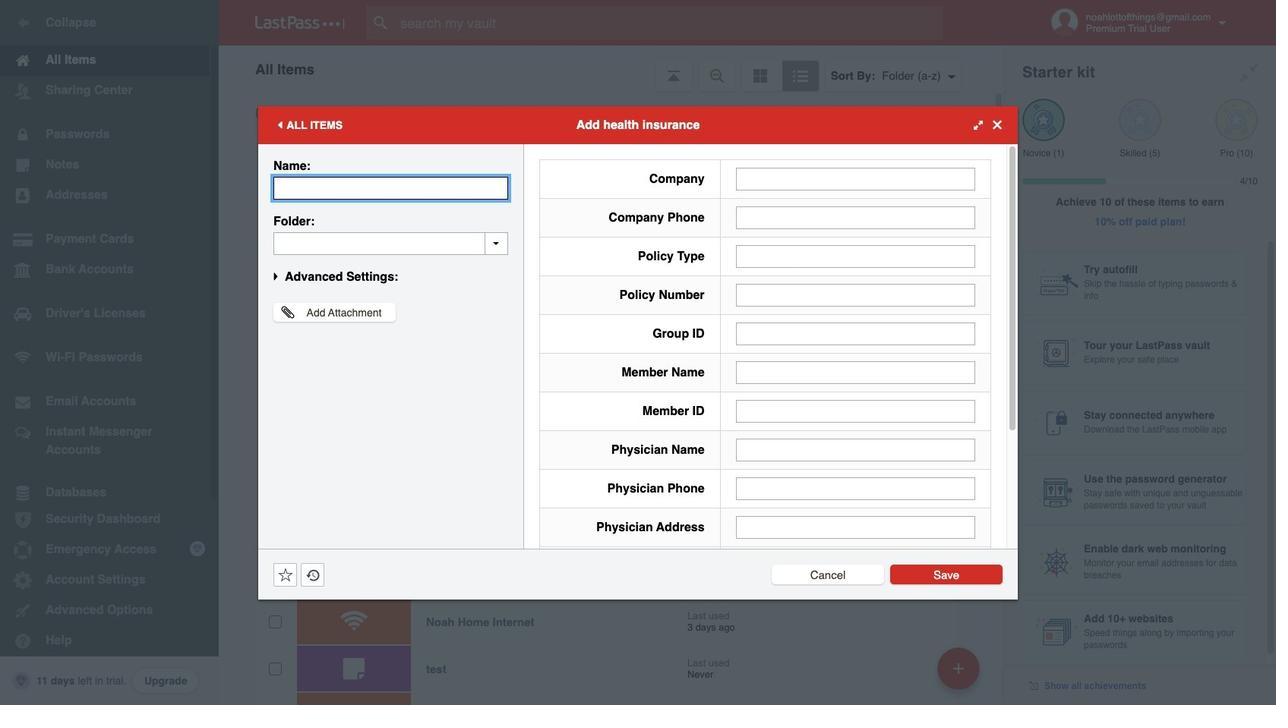 Task type: locate. For each thing, give the bounding box(es) containing it.
Search search field
[[366, 6, 973, 40]]

search my vault text field
[[366, 6, 973, 40]]

main navigation navigation
[[0, 0, 219, 706]]

dialog
[[258, 106, 1018, 696]]

None text field
[[736, 168, 976, 190], [274, 177, 508, 199], [274, 232, 508, 255], [736, 284, 976, 307], [736, 323, 976, 345], [736, 361, 976, 384], [736, 400, 976, 423], [736, 168, 976, 190], [274, 177, 508, 199], [274, 232, 508, 255], [736, 284, 976, 307], [736, 323, 976, 345], [736, 361, 976, 384], [736, 400, 976, 423]]

None text field
[[736, 206, 976, 229], [736, 245, 976, 268], [736, 439, 976, 462], [736, 478, 976, 500], [736, 516, 976, 539], [736, 206, 976, 229], [736, 245, 976, 268], [736, 439, 976, 462], [736, 478, 976, 500], [736, 516, 976, 539]]



Task type: describe. For each thing, give the bounding box(es) containing it.
new item navigation
[[932, 644, 989, 706]]

new item image
[[954, 664, 964, 674]]

vault options navigation
[[219, 46, 1005, 91]]

lastpass image
[[255, 16, 345, 30]]



Task type: vqa. For each thing, say whether or not it's contained in the screenshot.
Vault options Navigation
yes



